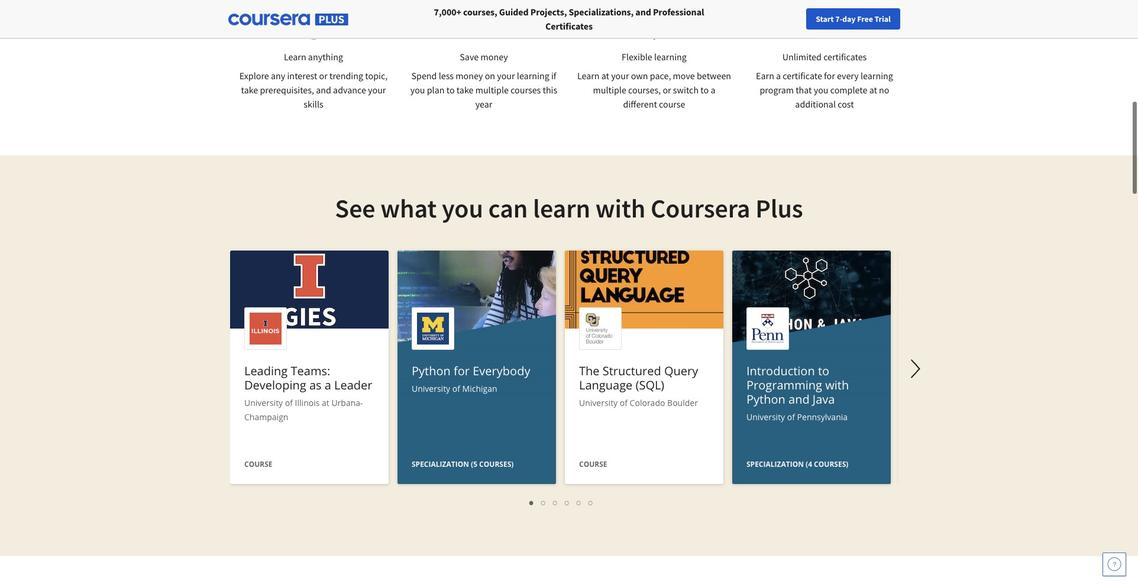 Task type: describe. For each thing, give the bounding box(es) containing it.
specialization for of
[[412, 460, 469, 470]]

unlimited certificates
[[783, 51, 867, 63]]

your right find
[[903, 14, 919, 24]]

michigan
[[462, 383, 497, 395]]

flexible
[[622, 51, 653, 63]]

leading
[[244, 363, 288, 379]]

day
[[843, 14, 856, 24]]

introduction to programming with python and java university of pennsylvania
[[747, 363, 849, 423]]

urbana-
[[332, 398, 363, 409]]

flexible learning image
[[634, 7, 675, 40]]

leading teams: developing as a leader university of illinois at urbana- champaign
[[244, 363, 372, 423]]

courses
[[511, 84, 541, 96]]

3
[[553, 498, 558, 509]]

start 7-day free trial
[[816, 14, 891, 24]]

on
[[485, 70, 495, 82]]

course
[[659, 98, 685, 110]]

multiple inside "spend less money on your learning if you plan to take multiple courses this year"
[[475, 84, 509, 96]]

own
[[631, 70, 648, 82]]

trial
[[875, 14, 891, 24]]

query
[[664, 363, 698, 379]]

6 button
[[585, 496, 597, 510]]

pace,
[[650, 70, 671, 82]]

for inside python for everybody university of michigan
[[454, 363, 470, 379]]

earn
[[756, 70, 774, 82]]

language
[[579, 377, 633, 393]]

courses) for and
[[814, 460, 849, 470]]

can
[[488, 192, 528, 225]]

or inside explore any interest or trending topic, take prerequisites, and advance your skills
[[319, 70, 328, 82]]

no
[[879, 84, 890, 96]]

unlimited
[[783, 51, 822, 63]]

specializations,
[[569, 6, 634, 18]]

see
[[335, 192, 375, 225]]

5 button
[[573, 496, 585, 510]]

move
[[673, 70, 695, 82]]

you inside earn a certificate for every learning program that you complete at no additional cost
[[814, 84, 829, 96]]

guided
[[499, 6, 529, 18]]

(4
[[806, 460, 812, 470]]

everybody
[[473, 363, 530, 379]]

earn a certificate for every learning program that you complete at no additional cost
[[756, 70, 893, 110]]

university inside introduction to programming with python and java university of pennsylvania
[[747, 412, 785, 423]]

3 button
[[550, 496, 562, 510]]

learn for learn anything
[[284, 51, 306, 63]]

interest
[[287, 70, 317, 82]]

unlimited certificates image
[[809, 12, 841, 35]]

any
[[271, 70, 285, 82]]

switch
[[673, 84, 699, 96]]

for inside earn a certificate for every learning program that you complete at no additional cost
[[824, 70, 835, 82]]

between
[[697, 70, 731, 82]]

with inside introduction to programming with python and java university of pennsylvania
[[826, 377, 849, 393]]

help center image
[[1108, 558, 1122, 572]]

1 horizontal spatial learning
[[654, 51, 687, 63]]

4
[[565, 498, 570, 509]]

that
[[796, 84, 812, 96]]

certificates
[[546, 20, 593, 32]]

save money
[[460, 51, 508, 63]]

courses, inside '7,000+ courses, guided projects, specializations, and professional certificates'
[[463, 6, 497, 18]]

explore
[[239, 70, 269, 82]]

flexible learning
[[622, 51, 687, 63]]

learning for earn a certificate for every learning program that you complete at no additional cost
[[861, 70, 893, 82]]

to inside "spend less money on your learning if you plan to take multiple courses this year"
[[447, 84, 455, 96]]

complete
[[831, 84, 868, 96]]

trending
[[330, 70, 363, 82]]

list containing 1
[[236, 496, 887, 510]]

save money image
[[463, 9, 505, 37]]

spend
[[411, 70, 437, 82]]

coursera plus image
[[228, 14, 349, 26]]

advance
[[333, 84, 366, 96]]

learn anything image
[[297, 7, 330, 40]]

what
[[381, 192, 437, 225]]

prerequisites,
[[260, 84, 314, 96]]

program
[[760, 84, 794, 96]]

spend less money on your learning if you plan to take multiple courses this year
[[410, 70, 558, 110]]

teams:
[[291, 363, 330, 379]]

year
[[475, 98, 493, 110]]

coursera
[[651, 192, 751, 225]]

and for specializations,
[[636, 6, 651, 18]]

specialization for python
[[747, 460, 804, 470]]

plan
[[427, 84, 445, 96]]

courses) for michigan
[[479, 460, 514, 470]]

every
[[837, 70, 859, 82]]

1
[[530, 498, 534, 509]]

developing
[[244, 377, 306, 393]]

or inside learn at your own pace, move between multiple courses, or switch to a different course
[[663, 84, 671, 96]]

find your new career
[[886, 14, 960, 24]]

(sql)
[[636, 377, 665, 393]]

at inside leading teams: developing as a leader university of illinois at urbana- champaign
[[322, 398, 329, 409]]

your inside "spend less money on your learning if you plan to take multiple courses this year"
[[497, 70, 515, 82]]

next slide image
[[902, 355, 930, 383]]

find your new career link
[[880, 12, 966, 27]]



Task type: locate. For each thing, give the bounding box(es) containing it.
and inside '7,000+ courses, guided projects, specializations, and professional certificates'
[[636, 6, 651, 18]]

at left own
[[602, 70, 609, 82]]

course
[[244, 460, 272, 470], [579, 460, 607, 470]]

0 horizontal spatial you
[[410, 84, 425, 96]]

0 vertical spatial for
[[824, 70, 835, 82]]

0 vertical spatial or
[[319, 70, 328, 82]]

free
[[857, 14, 873, 24]]

and left java
[[789, 392, 810, 408]]

0 horizontal spatial specialization
[[412, 460, 469, 470]]

for up the michigan
[[454, 363, 470, 379]]

courses,
[[463, 6, 497, 18], [628, 84, 661, 96]]

of inside introduction to programming with python and java university of pennsylvania
[[787, 412, 795, 423]]

certificates
[[824, 51, 867, 63]]

learning inside earn a certificate for every learning program that you complete at no additional cost
[[861, 70, 893, 82]]

1 vertical spatial and
[[316, 84, 331, 96]]

career
[[937, 14, 960, 24]]

courses, up different
[[628, 84, 661, 96]]

multiple
[[475, 84, 509, 96], [593, 84, 626, 96]]

1 horizontal spatial you
[[442, 192, 483, 225]]

to inside learn at your own pace, move between multiple courses, or switch to a different course
[[701, 84, 709, 96]]

java
[[813, 392, 835, 408]]

and
[[636, 6, 651, 18], [316, 84, 331, 96], [789, 392, 810, 408]]

you
[[410, 84, 425, 96], [814, 84, 829, 96], [442, 192, 483, 225]]

save
[[460, 51, 479, 63]]

0 horizontal spatial and
[[316, 84, 331, 96]]

of left pennsylvania
[[787, 412, 795, 423]]

university down language
[[579, 398, 618, 409]]

start
[[816, 14, 834, 24]]

7,000+
[[434, 6, 462, 18]]

with up pennsylvania
[[826, 377, 849, 393]]

learn inside learn at your own pace, move between multiple courses, or switch to a different course
[[577, 70, 600, 82]]

learn
[[533, 192, 591, 225]]

course for leading teams: developing as a leader
[[244, 460, 272, 470]]

you left can
[[442, 192, 483, 225]]

0 horizontal spatial for
[[454, 363, 470, 379]]

1 horizontal spatial take
[[457, 84, 474, 96]]

python for everybody. university of michigan. specialization (5 courses) element
[[398, 251, 556, 577]]

learn right if
[[577, 70, 600, 82]]

your right 'on'
[[497, 70, 515, 82]]

0 horizontal spatial at
[[322, 398, 329, 409]]

to inside introduction to programming with python and java university of pennsylvania
[[818, 363, 830, 379]]

of inside the structured query language (sql) university of colorado boulder
[[620, 398, 628, 409]]

1 horizontal spatial at
[[602, 70, 609, 82]]

learn up interest
[[284, 51, 306, 63]]

courses) inside introduction to programming with python and java. university of pennsylvania. specialization (4 courses) element
[[814, 460, 849, 470]]

1 horizontal spatial for
[[824, 70, 835, 82]]

of left the michigan
[[452, 383, 460, 395]]

course inside leading teams: developing as a leader. university of illinois at urbana-champaign. course "element"
[[244, 460, 272, 470]]

leading teams: developing as a leader. university of illinois at urbana-champaign. course element
[[230, 251, 389, 488]]

1 vertical spatial python
[[747, 392, 786, 408]]

4 button
[[562, 496, 573, 510]]

specialization
[[412, 460, 469, 470], [747, 460, 804, 470]]

a right the earn
[[776, 70, 781, 82]]

7,000+ courses, guided projects, specializations, and professional certificates
[[434, 6, 704, 32]]

take inside explore any interest or trending topic, take prerequisites, and advance your skills
[[241, 84, 258, 96]]

0 horizontal spatial courses)
[[479, 460, 514, 470]]

courses) inside the python for everybody. university of michigan. specialization (5 courses) element
[[479, 460, 514, 470]]

multiple inside learn at your own pace, move between multiple courses, or switch to a different course
[[593, 84, 626, 96]]

plus
[[756, 192, 803, 225]]

pennsylvania
[[797, 412, 848, 423]]

or down anything
[[319, 70, 328, 82]]

specialization (4 courses)
[[747, 460, 849, 470]]

of left illinois
[[285, 398, 293, 409]]

5
[[577, 498, 582, 509]]

at right illinois
[[322, 398, 329, 409]]

2 horizontal spatial and
[[789, 392, 810, 408]]

1 vertical spatial for
[[454, 363, 470, 379]]

money inside "spend less money on your learning if you plan to take multiple courses this year"
[[456, 70, 483, 82]]

specialization left (5
[[412, 460, 469, 470]]

0 horizontal spatial multiple
[[475, 84, 509, 96]]

2 horizontal spatial you
[[814, 84, 829, 96]]

this
[[543, 84, 558, 96]]

1 courses) from the left
[[479, 460, 514, 470]]

at left the "no"
[[870, 84, 877, 96]]

1 horizontal spatial multiple
[[593, 84, 626, 96]]

professional
[[653, 6, 704, 18]]

0 horizontal spatial courses,
[[463, 6, 497, 18]]

university left the michigan
[[412, 383, 450, 395]]

learn at your own pace, move between multiple courses, or switch to a different course
[[577, 70, 731, 110]]

1 multiple from the left
[[475, 84, 509, 96]]

2 multiple from the left
[[593, 84, 626, 96]]

learning up the "no"
[[861, 70, 893, 82]]

of
[[452, 383, 460, 395], [285, 398, 293, 409], [620, 398, 628, 409], [787, 412, 795, 423]]

as
[[309, 377, 322, 393]]

0 vertical spatial at
[[602, 70, 609, 82]]

colorado
[[630, 398, 665, 409]]

2 specialization from the left
[[747, 460, 804, 470]]

multiple down 'on'
[[475, 84, 509, 96]]

introduction
[[747, 363, 815, 379]]

learn for learn at your own pace, move between multiple courses, or switch to a different course
[[577, 70, 600, 82]]

your left own
[[611, 70, 629, 82]]

1 horizontal spatial learn
[[577, 70, 600, 82]]

0 vertical spatial a
[[776, 70, 781, 82]]

0 horizontal spatial python
[[412, 363, 451, 379]]

a inside leading teams: developing as a leader university of illinois at urbana- champaign
[[325, 377, 331, 393]]

0 horizontal spatial course
[[244, 460, 272, 470]]

courses) right (4
[[814, 460, 849, 470]]

1 vertical spatial courses,
[[628, 84, 661, 96]]

to right plan on the top of the page
[[447, 84, 455, 96]]

anything
[[308, 51, 343, 63]]

a right as
[[325, 377, 331, 393]]

start 7-day free trial button
[[807, 8, 901, 30]]

0 vertical spatial learn
[[284, 51, 306, 63]]

programming
[[747, 377, 822, 393]]

projects,
[[531, 6, 567, 18]]

you up additional
[[814, 84, 829, 96]]

0 vertical spatial python
[[412, 363, 451, 379]]

course for the structured query language (sql)
[[579, 460, 607, 470]]

learning up pace,
[[654, 51, 687, 63]]

1 vertical spatial a
[[711, 84, 716, 96]]

0 horizontal spatial with
[[596, 192, 646, 225]]

champaign
[[244, 412, 288, 423]]

with
[[596, 192, 646, 225], [826, 377, 849, 393]]

multiple up different
[[593, 84, 626, 96]]

python inside introduction to programming with python and java university of pennsylvania
[[747, 392, 786, 408]]

course up 6 on the bottom of the page
[[579, 460, 607, 470]]

learning inside "spend less money on your learning if you plan to take multiple courses this year"
[[517, 70, 550, 82]]

7-
[[836, 14, 843, 24]]

learn anything
[[284, 51, 343, 63]]

topic,
[[365, 70, 388, 82]]

1 vertical spatial money
[[456, 70, 483, 82]]

a inside earn a certificate for every learning program that you complete at no additional cost
[[776, 70, 781, 82]]

courses, inside learn at your own pace, move between multiple courses, or switch to a different course
[[628, 84, 661, 96]]

of inside leading teams: developing as a leader university of illinois at urbana- champaign
[[285, 398, 293, 409]]

university inside leading teams: developing as a leader university of illinois at urbana- champaign
[[244, 398, 283, 409]]

0 vertical spatial money
[[481, 51, 508, 63]]

if
[[551, 70, 556, 82]]

0 vertical spatial and
[[636, 6, 651, 18]]

course inside the structured query language (sql). university of colorado boulder. course element
[[579, 460, 607, 470]]

cost
[[838, 98, 854, 110]]

university up 'champaign'
[[244, 398, 283, 409]]

and inside explore any interest or trending topic, take prerequisites, and advance your skills
[[316, 84, 331, 96]]

1 horizontal spatial with
[[826, 377, 849, 393]]

take
[[241, 84, 258, 96], [457, 84, 474, 96]]

and for python
[[789, 392, 810, 408]]

you down spend
[[410, 84, 425, 96]]

specialization left (4
[[747, 460, 804, 470]]

find
[[886, 14, 901, 24]]

0 horizontal spatial or
[[319, 70, 328, 82]]

certificate
[[783, 70, 822, 82]]

your down topic,
[[368, 84, 386, 96]]

0 vertical spatial courses,
[[463, 6, 497, 18]]

2 horizontal spatial learning
[[861, 70, 893, 82]]

of left colorado
[[620, 398, 628, 409]]

1 horizontal spatial course
[[579, 460, 607, 470]]

or
[[319, 70, 328, 82], [663, 84, 671, 96]]

to down between
[[701, 84, 709, 96]]

boulder
[[667, 398, 698, 409]]

1 horizontal spatial or
[[663, 84, 671, 96]]

your inside learn at your own pace, move between multiple courses, or switch to a different course
[[611, 70, 629, 82]]

1 horizontal spatial specialization
[[747, 460, 804, 470]]

1 vertical spatial or
[[663, 84, 671, 96]]

specialization (5 courses)
[[412, 460, 514, 470]]

1 specialization from the left
[[412, 460, 469, 470]]

1 horizontal spatial a
[[711, 84, 716, 96]]

0 horizontal spatial learning
[[517, 70, 550, 82]]

learning
[[654, 51, 687, 63], [517, 70, 550, 82], [861, 70, 893, 82]]

your
[[903, 14, 919, 24], [497, 70, 515, 82], [611, 70, 629, 82], [368, 84, 386, 96]]

the structured query language (sql). university of colorado boulder. course element
[[565, 251, 724, 488]]

0 horizontal spatial learn
[[284, 51, 306, 63]]

2 vertical spatial a
[[325, 377, 331, 393]]

of inside python for everybody university of michigan
[[452, 383, 460, 395]]

2 courses) from the left
[[814, 460, 849, 470]]

new
[[920, 14, 936, 24]]

university down the programming
[[747, 412, 785, 423]]

learning for spend less money on your learning if you plan to take multiple courses this year
[[517, 70, 550, 82]]

for
[[824, 70, 835, 82], [454, 363, 470, 379]]

or up course
[[663, 84, 671, 96]]

None search field
[[163, 7, 447, 31]]

additional
[[795, 98, 836, 110]]

take down explore
[[241, 84, 258, 96]]

skills
[[304, 98, 323, 110]]

2 button
[[538, 496, 550, 510]]

money
[[481, 51, 508, 63], [456, 70, 483, 82]]

list
[[236, 496, 887, 510]]

2 horizontal spatial at
[[870, 84, 877, 96]]

1 horizontal spatial courses)
[[814, 460, 849, 470]]

at inside learn at your own pace, move between multiple courses, or switch to a different course
[[602, 70, 609, 82]]

different
[[623, 98, 657, 110]]

6
[[589, 498, 593, 509]]

take inside "spend less money on your learning if you plan to take multiple courses this year"
[[457, 84, 474, 96]]

for left every
[[824, 70, 835, 82]]

2 horizontal spatial to
[[818, 363, 830, 379]]

courses) right (5
[[479, 460, 514, 470]]

1 horizontal spatial python
[[747, 392, 786, 408]]

money up 'on'
[[481, 51, 508, 63]]

1 vertical spatial at
[[870, 84, 877, 96]]

learning up courses
[[517, 70, 550, 82]]

python inside python for everybody university of michigan
[[412, 363, 451, 379]]

1 button
[[526, 496, 538, 510]]

2 vertical spatial at
[[322, 398, 329, 409]]

see what you can learn with coursera plus
[[335, 192, 803, 225]]

at inside earn a certificate for every learning program that you complete at no additional cost
[[870, 84, 877, 96]]

python for everybody university of michigan
[[412, 363, 530, 395]]

1 take from the left
[[241, 84, 258, 96]]

and up skills
[[316, 84, 331, 96]]

the
[[579, 363, 600, 379]]

2 vertical spatial and
[[789, 392, 810, 408]]

and inside introduction to programming with python and java university of pennsylvania
[[789, 392, 810, 408]]

course down 'champaign'
[[244, 460, 272, 470]]

2 take from the left
[[457, 84, 474, 96]]

0 horizontal spatial take
[[241, 84, 258, 96]]

1 course from the left
[[244, 460, 272, 470]]

1 horizontal spatial courses,
[[628, 84, 661, 96]]

money down save
[[456, 70, 483, 82]]

a inside learn at your own pace, move between multiple courses, or switch to a different course
[[711, 84, 716, 96]]

you inside "spend less money on your learning if you plan to take multiple courses this year"
[[410, 84, 425, 96]]

2
[[541, 498, 546, 509]]

2 course from the left
[[579, 460, 607, 470]]

university inside python for everybody university of michigan
[[412, 383, 450, 395]]

1 horizontal spatial and
[[636, 6, 651, 18]]

less
[[439, 70, 454, 82]]

the structured query language (sql) university of colorado boulder
[[579, 363, 698, 409]]

1 horizontal spatial to
[[701, 84, 709, 96]]

take right plan on the top of the page
[[457, 84, 474, 96]]

0 horizontal spatial to
[[447, 84, 455, 96]]

your inside explore any interest or trending topic, take prerequisites, and advance your skills
[[368, 84, 386, 96]]

1 vertical spatial with
[[826, 377, 849, 393]]

and left professional
[[636, 6, 651, 18]]

with right learn
[[596, 192, 646, 225]]

0 horizontal spatial a
[[325, 377, 331, 393]]

a down between
[[711, 84, 716, 96]]

1 vertical spatial learn
[[577, 70, 600, 82]]

university inside the structured query language (sql) university of colorado boulder
[[579, 398, 618, 409]]

leader
[[334, 377, 372, 393]]

introduction to programming with python and java. university of pennsylvania. specialization (4 courses) element
[[733, 251, 891, 577]]

courses, right 7,000+
[[463, 6, 497, 18]]

0 vertical spatial with
[[596, 192, 646, 225]]

learn
[[284, 51, 306, 63], [577, 70, 600, 82]]

2 horizontal spatial a
[[776, 70, 781, 82]]

university
[[412, 383, 450, 395], [244, 398, 283, 409], [579, 398, 618, 409], [747, 412, 785, 423]]

to up java
[[818, 363, 830, 379]]



Task type: vqa. For each thing, say whether or not it's contained in the screenshot.


